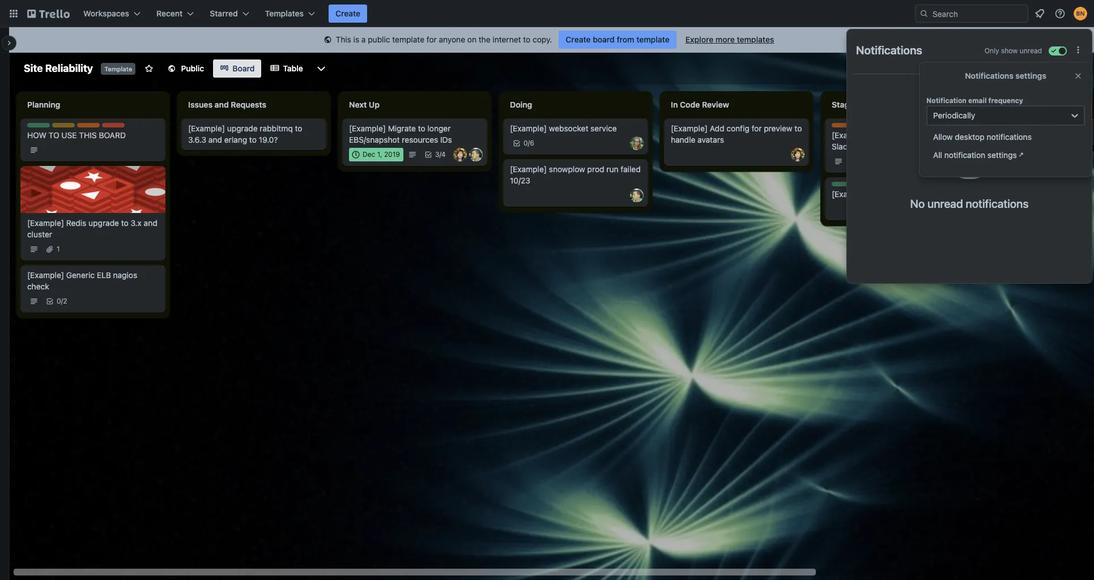 Task type: describe. For each thing, give the bounding box(es) containing it.
allow desktop notifications button
[[927, 128, 1085, 146]]

notifications for no unread notifications
[[966, 197, 1029, 210]]

notifications for notifications settings
[[965, 71, 1014, 80]]

servers
[[1059, 130, 1086, 140]]

code
[[680, 100, 700, 109]]

table
[[283, 63, 303, 73]]

workspaces
[[83, 9, 129, 18]]

to inside [example] add config for preview to handle avatars
[[795, 124, 802, 133]]

explore
[[686, 35, 714, 44]]

consul for dns
[[871, 189, 896, 199]]

failed
[[621, 164, 641, 174]]

internet
[[493, 35, 521, 44]]

/ for 2
[[61, 297, 63, 305]]

0 for 0 / 6
[[524, 139, 528, 147]]

longer
[[428, 124, 451, 133]]

generic
[[66, 270, 95, 280]]

0 vertical spatial andre gorte (andregorte) image
[[990, 61, 1005, 77]]

notifications for notifications
[[856, 44, 923, 57]]

notification
[[945, 150, 986, 160]]

and for [example] redis upgrade to 3.x and cluster
[[144, 218, 157, 228]]

frequency
[[989, 96, 1024, 105]]

for inside [example] add config for preview to handle avatars
[[752, 124, 762, 133]]

[example] for [example] snowplow prod run failed 10/23
[[510, 164, 547, 174]]

[example] consul dns
[[832, 189, 915, 199]]

[example] redis upgrade to 3.x and cluster
[[27, 218, 157, 239]]

2019
[[384, 150, 400, 159]]

sm image
[[322, 35, 334, 46]]

doing
[[510, 100, 532, 109]]

how to use this board
[[27, 130, 126, 140]]

0 notifications image
[[1033, 7, 1047, 20]]

cluster
[[27, 230, 52, 239]]

starred
[[210, 9, 238, 18]]

search image
[[920, 9, 929, 18]]

copy.
[[533, 35, 552, 44]]

create board from template
[[566, 35, 670, 44]]

ebs/snapshot
[[349, 135, 400, 145]]

[example] for [example] add config for preview to handle avatars
[[671, 124, 708, 133]]

all notification settings link
[[927, 146, 1084, 164]]

config
[[727, 124, 750, 133]]

notification email frequency
[[927, 96, 1024, 105]]

[example] generic elb nagios check link
[[27, 270, 159, 292]]

[example] generic elb nagios check
[[27, 270, 137, 291]]

filters button
[[923, 60, 966, 78]]

site
[[24, 62, 43, 74]]

[example] for [example] migrate to longer ebs/snapshot resources ids
[[349, 124, 386, 133]]

elb
[[97, 270, 111, 280]]

and for [example] upgrade rabbitmq to 3.6.3 and erlang to 19.0?
[[208, 135, 222, 145]]

from
[[617, 35, 634, 44]]

and inside text field
[[215, 100, 229, 109]]

[example] websocket service link
[[510, 123, 642, 134]]

desktop
[[955, 132, 985, 142]]

this
[[336, 35, 351, 44]]

[example] migrate to longer ebs/snapshot resources ids
[[349, 124, 452, 145]]

create for create
[[336, 9, 361, 18]]

in code review
[[671, 100, 729, 109]]

create board from template link
[[559, 31, 677, 49]]

new
[[905, 142, 920, 151]]

Doing text field
[[503, 96, 648, 114]]

[example] for [example] redis upgrade to 3.x and cluster
[[27, 218, 64, 228]]

handle
[[671, 135, 696, 145]]

this
[[79, 130, 97, 140]]

template
[[104, 65, 132, 73]]

6.9.1
[[938, 142, 954, 151]]

in
[[671, 100, 678, 109]]

dns
[[898, 189, 915, 199]]

0 horizontal spatial marques closter (marquescloster) image
[[952, 155, 966, 168]]

2
[[63, 297, 67, 305]]

color: red, title: "unshippable!" element
[[102, 123, 145, 131]]

run
[[607, 164, 619, 174]]

show
[[1001, 46, 1018, 55]]

2 color: orange, title: "manual deploy steps" element from the left
[[832, 123, 855, 128]]

no
[[910, 197, 925, 210]]

next
[[349, 100, 367, 109]]

filters
[[940, 63, 963, 73]]

show menu image
[[1073, 63, 1085, 74]]

3.x
[[131, 218, 142, 228]]

3
[[435, 150, 439, 159]]

dec
[[363, 150, 375, 159]]

settings inside all notification settings link
[[988, 150, 1017, 160]]

to inside the [example] migrate to longer ebs/snapshot resources ids
[[418, 124, 425, 133]]

only
[[985, 46, 999, 55]]

board
[[99, 130, 126, 140]]

staging
[[832, 100, 861, 109]]

consul for servers
[[1032, 130, 1057, 140]]

0 for 0 / 2
[[57, 297, 61, 305]]

0 horizontal spatial andre gorte (andregorte) image
[[952, 202, 966, 216]]

tom mikelbach (tommikelbach) image
[[630, 189, 644, 202]]

to inside [example] bump node version for slack & services to new lts 6.9.1
[[895, 142, 902, 151]]

1 template from the left
[[392, 35, 425, 44]]

rabbitmq
[[260, 124, 293, 133]]

node
[[894, 130, 913, 140]]

next up
[[349, 100, 380, 109]]

color: green, title: "verified in staging" element for [example] consul servers
[[993, 123, 1016, 128]]

star or unstar board image
[[145, 64, 154, 73]]

is
[[353, 35, 359, 44]]

board link
[[213, 60, 262, 78]]

0 vertical spatial settings
[[1016, 71, 1047, 80]]

[example] for [example] upgrade rabbitmq to 3.6.3 and erlang to 19.0?
[[188, 124, 225, 133]]

[example] consul servers link
[[993, 130, 1094, 141]]

[example] snowplow prod run failed 10/23
[[510, 164, 641, 185]]

0 horizontal spatial color: green, title: "verified in staging" element
[[27, 123, 50, 128]]

[example] for [example] consul dns
[[832, 189, 869, 199]]

to left copy.
[[523, 35, 531, 44]]

[example] upgrade rabbitmq to 3.6.3 and erlang to 19.0? link
[[188, 123, 320, 146]]

unshippable!
[[102, 123, 145, 131]]

0 horizontal spatial samantha pivlot (samanthapivlot) image
[[453, 148, 467, 162]]



Task type: locate. For each thing, give the bounding box(es) containing it.
[example] snowplow prod run failed 10/23 link
[[510, 164, 642, 186]]

0 / 6
[[524, 139, 534, 147]]

and inside [example] redis upgrade to 3.x and cluster
[[144, 218, 157, 228]]

version
[[915, 130, 941, 140]]

for left "anyone"
[[427, 35, 437, 44]]

0 left 6
[[524, 139, 528, 147]]

[example] inside [example] bump node version for slack & services to new lts 6.9.1
[[832, 130, 869, 140]]

[example] up &
[[832, 130, 869, 140]]

[example] up check
[[27, 270, 64, 280]]

1 vertical spatial samantha pivlot (samanthapivlot) image
[[453, 148, 467, 162]]

consul
[[1032, 130, 1057, 140], [871, 189, 896, 199]]

1 vertical spatial upgrade
[[88, 218, 119, 228]]

upgrade inside [example] upgrade rabbitmq to 3.6.3 and erlang to 19.0?
[[227, 124, 258, 133]]

amy freiderson (amyfreiderson) image down only
[[975, 61, 991, 77]]

[example] up "10/23"
[[510, 164, 547, 174]]

planning
[[27, 100, 60, 109]]

create left the board
[[566, 35, 591, 44]]

Planning text field
[[20, 96, 165, 114]]

service
[[591, 124, 617, 133]]

samantha pivlot (samanthapivlot) image
[[791, 148, 805, 162]]

0 vertical spatial samantha pivlot (samanthapivlot) image
[[1034, 61, 1050, 77]]

1 vertical spatial and
[[208, 135, 222, 145]]

table link
[[264, 60, 310, 78]]

preview
[[764, 124, 793, 133]]

1 horizontal spatial template
[[637, 35, 670, 44]]

0 horizontal spatial color: orange, title: "manual deploy steps" element
[[77, 123, 100, 128]]

ben nelson (bennelson96) image
[[1074, 7, 1088, 20]]

[example] consul servers
[[993, 130, 1086, 140]]

create up this
[[336, 9, 361, 18]]

recent
[[156, 9, 183, 18]]

reliability
[[45, 62, 93, 74]]

[example] up cluster
[[27, 218, 64, 228]]

[example] consul dns link
[[832, 189, 963, 200]]

0 horizontal spatial /
[[61, 297, 63, 305]]

Board name text field
[[18, 60, 99, 78]]

upgrade up erlang
[[227, 124, 258, 133]]

create for create board from template
[[566, 35, 591, 44]]

to
[[523, 35, 531, 44], [295, 124, 302, 133], [418, 124, 425, 133], [795, 124, 802, 133], [249, 135, 257, 145], [895, 142, 902, 151], [121, 218, 129, 228]]

19.0?
[[259, 135, 278, 145]]

[example] inside the [example] migrate to longer ebs/snapshot resources ids
[[349, 124, 386, 133]]

settings down allow desktop notifications button
[[988, 150, 1017, 160]]

Next Up text field
[[342, 96, 487, 114]]

amy freiderson (amyfreiderson) image up failed
[[630, 137, 644, 150]]

1 vertical spatial create
[[566, 35, 591, 44]]

[example] up the ebs/snapshot
[[349, 124, 386, 133]]

1 vertical spatial marques closter (marquescloster) image
[[952, 155, 966, 168]]

andre gorte (andregorte) image right no
[[952, 202, 966, 216]]

0 vertical spatial notifications
[[856, 44, 923, 57]]

1 vertical spatial consul
[[871, 189, 896, 199]]

notifications for allow desktop notifications
[[987, 132, 1032, 142]]

close popover image
[[1074, 71, 1083, 80]]

1 horizontal spatial notifications
[[965, 71, 1014, 80]]

dec 1, 2019
[[363, 150, 400, 159]]

for inside [example] bump node version for slack & services to new lts 6.9.1
[[943, 130, 954, 140]]

0 horizontal spatial unread
[[928, 197, 963, 210]]

color: orange, title: "manual deploy steps" element up this
[[77, 123, 100, 128]]

all
[[933, 150, 943, 160]]

starred button
[[203, 5, 256, 23]]

to inside [example] redis upgrade to 3.x and cluster
[[121, 218, 129, 228]]

[example] up 0 / 6
[[510, 124, 547, 133]]

/ down [example] websocket service
[[528, 139, 530, 147]]

to down the node
[[895, 142, 902, 151]]

[example] for [example] consul servers
[[993, 130, 1030, 140]]

color: green, title: "verified in staging" element up how
[[27, 123, 50, 128]]

0 vertical spatial consul
[[1032, 130, 1057, 140]]

/ down ids
[[439, 150, 441, 159]]

0 horizontal spatial upgrade
[[88, 218, 119, 228]]

1 horizontal spatial color: orange, title: "manual deploy steps" element
[[832, 123, 855, 128]]

to left 19.0?
[[249, 135, 257, 145]]

2 horizontal spatial /
[[528, 139, 530, 147]]

settings
[[1016, 71, 1047, 80], [988, 150, 1017, 160]]

[example] websocket service
[[510, 124, 617, 133]]

1 horizontal spatial 0
[[524, 139, 528, 147]]

to
[[49, 130, 59, 140]]

unread right show
[[1020, 46, 1042, 55]]

0 horizontal spatial consul
[[871, 189, 896, 199]]

[example] up handle
[[671, 124, 708, 133]]

0 vertical spatial amy freiderson (amyfreiderson) image
[[975, 61, 991, 77]]

recent button
[[150, 5, 201, 23]]

notifications up all notification settings link
[[987, 132, 1032, 142]]

0 vertical spatial marques closter (marquescloster) image
[[1019, 61, 1035, 77]]

2 vertical spatial /
[[61, 297, 63, 305]]

snowplow
[[549, 164, 585, 174]]

notifications down only
[[965, 71, 1014, 80]]

1 horizontal spatial color: green, title: "verified in staging" element
[[832, 182, 855, 186]]

3 / 4
[[435, 150, 446, 159]]

6
[[530, 139, 534, 147]]

public
[[368, 35, 390, 44]]

0 vertical spatial create
[[336, 9, 361, 18]]

tom mikelbach (tommikelbach) image
[[469, 148, 483, 162]]

color: orange, title: "manual deploy steps" element down staging
[[832, 123, 855, 128]]

public button
[[161, 60, 211, 78]]

marques closter (marquescloster) image down only show unread
[[1019, 61, 1035, 77]]

consul left dns
[[871, 189, 896, 199]]

1 vertical spatial notifications
[[965, 71, 1014, 80]]

color: green, title: "verified in staging" element
[[27, 123, 50, 128], [993, 123, 1016, 128], [832, 182, 855, 186]]

bump
[[871, 130, 892, 140]]

to right preview
[[795, 124, 802, 133]]

3.6.3
[[188, 135, 206, 145]]

notifications down all notification settings link
[[966, 197, 1029, 210]]

ids
[[440, 135, 452, 145]]

[example] for [example] bump node version for slack & services to new lts 6.9.1
[[832, 130, 869, 140]]

[example] for [example] generic elb nagios check
[[27, 270, 64, 280]]

0
[[524, 139, 528, 147], [57, 297, 61, 305]]

Issues and Requests text field
[[181, 96, 326, 114]]

add
[[710, 124, 725, 133]]

unread right no
[[928, 197, 963, 210]]

color: green, title: "verified in staging" element for [example] consul dns
[[832, 182, 855, 186]]

1 vertical spatial andre gorte (andregorte) image
[[952, 202, 966, 216]]

color: green, title: "verified in staging" element up allow desktop notifications button
[[993, 123, 1016, 128]]

2 template from the left
[[637, 35, 670, 44]]

samantha pivlot (samanthapivlot) image
[[1034, 61, 1050, 77], [453, 148, 467, 162]]

[example] inside [example] add config for preview to handle avatars
[[671, 124, 708, 133]]

taco image
[[939, 104, 1000, 179]]

1 horizontal spatial marques closter (marquescloster) image
[[1019, 61, 1035, 77]]

1 vertical spatial settings
[[988, 150, 1017, 160]]

open information menu image
[[1055, 8, 1066, 19]]

1 horizontal spatial samantha pivlot (samanthapivlot) image
[[1034, 61, 1050, 77]]

0 horizontal spatial notifications
[[856, 44, 923, 57]]

1 vertical spatial amy freiderson (amyfreiderson) image
[[630, 137, 644, 150]]

1 color: orange, title: "manual deploy steps" element from the left
[[77, 123, 100, 128]]

1 horizontal spatial upgrade
[[227, 124, 258, 133]]

templates
[[737, 35, 774, 44]]

check
[[27, 282, 49, 291]]

for right config
[[752, 124, 762, 133]]

to left 3.x
[[121, 218, 129, 228]]

explore more templates link
[[679, 31, 781, 49]]

10/23
[[510, 176, 530, 185]]

0 / 2
[[57, 297, 67, 305]]

notifications down search image
[[856, 44, 923, 57]]

[example] up 3.6.3
[[188, 124, 225, 133]]

0 horizontal spatial 0
[[57, 297, 61, 305]]

upgrade right redis
[[88, 218, 119, 228]]

the
[[479, 35, 491, 44]]

0 vertical spatial /
[[528, 139, 530, 147]]

to up resources at the left of page
[[418, 124, 425, 133]]

1 horizontal spatial /
[[439, 150, 441, 159]]

0 horizontal spatial for
[[427, 35, 437, 44]]

unread
[[1020, 46, 1042, 55], [928, 197, 963, 210]]

up
[[369, 100, 380, 109]]

template right from in the top of the page
[[637, 35, 670, 44]]

websocket
[[549, 124, 588, 133]]

2 horizontal spatial color: green, title: "verified in staging" element
[[993, 123, 1016, 128]]

0 horizontal spatial create
[[336, 9, 361, 18]]

create inside button
[[336, 9, 361, 18]]

a
[[362, 35, 366, 44]]

[example] redis upgrade to 3.x and cluster link
[[27, 218, 159, 240]]

0 vertical spatial and
[[215, 100, 229, 109]]

avatars
[[698, 135, 724, 145]]

board
[[593, 35, 615, 44]]

and
[[215, 100, 229, 109], [208, 135, 222, 145], [144, 218, 157, 228]]

1 horizontal spatial andre gorte (andregorte) image
[[990, 61, 1005, 77]]

issues and requests
[[188, 100, 266, 109]]

color: yellow, title: "ready to merge" element
[[52, 123, 75, 128]]

templates
[[265, 9, 304, 18]]

Staging text field
[[825, 96, 970, 114]]

&
[[854, 142, 859, 151]]

1 horizontal spatial unread
[[1020, 46, 1042, 55]]

only show unread
[[985, 46, 1042, 55]]

1 horizontal spatial for
[[752, 124, 762, 133]]

upgrade inside [example] redis upgrade to 3.x and cluster
[[88, 218, 119, 228]]

0 horizontal spatial template
[[392, 35, 425, 44]]

[example] down &
[[832, 189, 869, 199]]

[example] add config for preview to handle avatars
[[671, 124, 802, 145]]

0 horizontal spatial amy freiderson (amyfreiderson) image
[[630, 137, 644, 150]]

samantha pivlot (samanthapivlot) image right chris temperson (christemperson) icon on the right of page
[[1034, 61, 1050, 77]]

notification
[[927, 96, 967, 105]]

[example] inside [example] redis upgrade to 3.x and cluster
[[27, 218, 64, 228]]

2 horizontal spatial for
[[943, 130, 954, 140]]

andre gorte (andregorte) image
[[990, 61, 1005, 77], [952, 202, 966, 216]]

services
[[862, 142, 893, 151]]

public
[[181, 63, 204, 73]]

marques closter (marquescloster) image down 6.9.1
[[952, 155, 966, 168]]

[example] for [example] websocket service
[[510, 124, 547, 133]]

all notification settings
[[933, 150, 1017, 160]]

1 vertical spatial /
[[439, 150, 441, 159]]

[example] add config for preview to handle avatars link
[[671, 123, 802, 146]]

1 horizontal spatial consul
[[1032, 130, 1057, 140]]

0 vertical spatial unread
[[1020, 46, 1042, 55]]

use
[[61, 130, 77, 140]]

1 horizontal spatial create
[[566, 35, 591, 44]]

issues
[[188, 100, 213, 109]]

/ down [example] generic elb nagios check
[[61, 297, 63, 305]]

0 vertical spatial 0
[[524, 139, 528, 147]]

explore more templates
[[686, 35, 774, 44]]

amy freiderson (amyfreiderson) image
[[975, 61, 991, 77], [630, 137, 644, 150]]

/ for 4
[[439, 150, 441, 159]]

primary element
[[0, 0, 1094, 27]]

/
[[528, 139, 530, 147], [439, 150, 441, 159], [61, 297, 63, 305]]

lts
[[922, 142, 935, 151]]

and inside [example] upgrade rabbitmq to 3.6.3 and erlang to 19.0?
[[208, 135, 222, 145]]

4
[[441, 150, 446, 159]]

for up 6.9.1
[[943, 130, 954, 140]]

2 vertical spatial and
[[144, 218, 157, 228]]

notifications inside button
[[987, 132, 1032, 142]]

/ for 6
[[528, 139, 530, 147]]

samantha pivlot (samanthapivlot) image left tom mikelbach (tommikelbach) icon
[[453, 148, 467, 162]]

In Code Review text field
[[664, 96, 809, 114]]

andre gorte (andregorte) image down only
[[990, 61, 1005, 77]]

requests
[[231, 100, 266, 109]]

workspaces button
[[77, 5, 147, 23]]

email
[[969, 96, 987, 105]]

create button
[[329, 5, 367, 23]]

1,
[[377, 150, 382, 159]]

and right 3.6.3
[[208, 135, 222, 145]]

review
[[702, 100, 729, 109]]

customize views image
[[316, 63, 327, 74]]

nagios
[[113, 270, 137, 280]]

[example] upgrade rabbitmq to 3.6.3 and erlang to 19.0?
[[188, 124, 302, 145]]

Search field
[[929, 5, 1028, 22]]

color: green, title: "verified in staging" element up '[example] consul dns'
[[832, 182, 855, 186]]

settings down only show unread
[[1016, 71, 1047, 80]]

color: orange, title: "manual deploy steps" element
[[77, 123, 100, 128], [832, 123, 855, 128]]

chris temperson (christemperson) image
[[1004, 61, 1020, 77]]

0 vertical spatial upgrade
[[227, 124, 258, 133]]

how to use this board link
[[27, 130, 159, 141]]

1 vertical spatial notifications
[[966, 197, 1029, 210]]

slack
[[832, 142, 852, 151]]

[example] inside [example] generic elb nagios check
[[27, 270, 64, 280]]

[example] inside '[example] snowplow prod run failed 10/23'
[[510, 164, 547, 174]]

template right public at the top left of the page
[[392, 35, 425, 44]]

back to home image
[[27, 5, 70, 23]]

[example] migrate to longer ebs/snapshot resources ids link
[[349, 123, 481, 146]]

templates button
[[258, 5, 322, 23]]

this is a public template for anyone on the internet to copy.
[[336, 35, 552, 44]]

and right issues
[[215, 100, 229, 109]]

1 horizontal spatial amy freiderson (amyfreiderson) image
[[975, 61, 991, 77]]

consul left servers
[[1032, 130, 1057, 140]]

[example] inside [example] upgrade rabbitmq to 3.6.3 and erlang to 19.0?
[[188, 124, 225, 133]]

0 left 2
[[57, 297, 61, 305]]

0 vertical spatial notifications
[[987, 132, 1032, 142]]

and right 3.x
[[144, 218, 157, 228]]

1 vertical spatial unread
[[928, 197, 963, 210]]

notifications settings
[[965, 71, 1047, 80]]

1 vertical spatial 0
[[57, 297, 61, 305]]

marques closter (marquescloster) image
[[1019, 61, 1035, 77], [952, 155, 966, 168]]

to right rabbitmq
[[295, 124, 302, 133]]

[example] up all notification settings link
[[993, 130, 1030, 140]]



Task type: vqa. For each thing, say whether or not it's contained in the screenshot.
BOARD
yes



